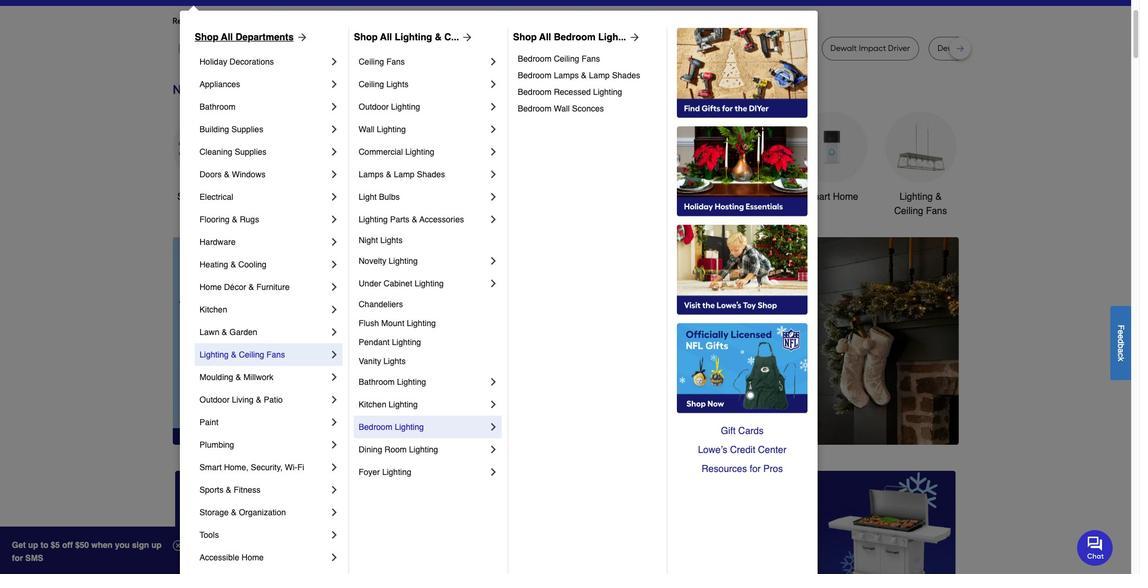 Task type: vqa. For each thing, say whether or not it's contained in the screenshot.
Wall Lighting link
yes



Task type: locate. For each thing, give the bounding box(es) containing it.
chevron right image for holiday decorations
[[328, 56, 340, 68]]

4 dewalt from the left
[[938, 43, 964, 53]]

lowe's
[[698, 445, 728, 456]]

1 horizontal spatial kitchen
[[359, 400, 386, 410]]

0 vertical spatial lamps
[[554, 71, 579, 80]]

light
[[359, 192, 377, 202]]

departments
[[236, 32, 294, 43]]

chevron right image for kitchen
[[328, 304, 340, 316]]

bedroom ceiling fans
[[518, 54, 600, 64]]

1 horizontal spatial lighting & ceiling fans link
[[885, 112, 957, 219]]

chevron right image for foyer lighting
[[488, 467, 500, 479]]

lights for vanity lights
[[384, 357, 406, 366]]

supplies inside "link"
[[231, 125, 263, 134]]

2 driver from the left
[[781, 43, 803, 53]]

fans inside lighting & ceiling fans
[[926, 206, 947, 217]]

0 horizontal spatial arrow right image
[[294, 31, 308, 43]]

2 impact from the left
[[752, 43, 779, 53]]

1 horizontal spatial driver
[[781, 43, 803, 53]]

decorations down shop all departments link
[[230, 57, 274, 67]]

2 dewalt from the left
[[682, 43, 709, 53]]

chevron right image for home décor & furniture
[[328, 282, 340, 293]]

&
[[435, 32, 442, 43], [581, 71, 587, 80], [224, 170, 230, 179], [386, 170, 392, 179], [681, 192, 688, 203], [936, 192, 942, 203], [232, 215, 237, 225], [412, 215, 417, 225], [231, 260, 236, 270], [249, 283, 254, 292], [222, 328, 227, 337], [231, 350, 237, 360], [236, 373, 241, 383], [256, 396, 262, 405], [226, 486, 231, 495], [231, 508, 237, 518]]

1 horizontal spatial impact
[[752, 43, 779, 53]]

2 horizontal spatial bathroom
[[722, 192, 763, 203]]

1 you from the left
[[281, 16, 295, 26]]

1 vertical spatial kitchen
[[359, 400, 386, 410]]

0 horizontal spatial set
[[591, 43, 604, 53]]

all down recommended searches for you
[[221, 32, 233, 43]]

0 vertical spatial home
[[833, 192, 858, 203]]

lamps up the light
[[359, 170, 384, 179]]

4 drill from the left
[[966, 43, 980, 53]]

0 horizontal spatial bathroom link
[[200, 96, 328, 118]]

commercial
[[359, 147, 403, 157]]

0 vertical spatial decorations
[[230, 57, 274, 67]]

bedroom inside bedroom wall sconces link
[[518, 104, 552, 113]]

1 horizontal spatial tools
[[375, 192, 397, 203]]

3 dewalt from the left
[[831, 43, 857, 53]]

more
[[304, 16, 323, 26]]

0 vertical spatial lights
[[386, 80, 409, 89]]

chevron right image for lawn & garden
[[328, 327, 340, 339]]

smart for smart home, security, wi-fi
[[200, 463, 222, 473]]

shop down recommended
[[195, 32, 219, 43]]

organization
[[239, 508, 286, 518]]

ceiling fans
[[359, 57, 405, 67]]

commercial lighting link
[[359, 141, 488, 163]]

decorations
[[230, 57, 274, 67], [450, 206, 501, 217]]

lights inside 'link'
[[380, 236, 403, 245]]

1 impact from the left
[[473, 43, 501, 53]]

bathroom lighting link
[[359, 371, 488, 394]]

lights down arrow left icon
[[384, 357, 406, 366]]

chevron right image for kitchen lighting
[[488, 399, 500, 411]]

bedroom down impact driver bit
[[518, 54, 552, 64]]

chevron right image for hardware
[[328, 236, 340, 248]]

impact driver bit
[[473, 43, 536, 53]]

bulbs
[[379, 192, 400, 202]]

all for lighting
[[380, 32, 392, 43]]

1 horizontal spatial up
[[151, 541, 162, 551]]

all
[[221, 32, 233, 43], [380, 32, 392, 43], [539, 32, 551, 43], [202, 192, 212, 203]]

chevron right image for dining room lighting
[[488, 444, 500, 456]]

to
[[41, 541, 48, 551]]

1 horizontal spatial you
[[386, 16, 400, 26]]

outdoor for outdoor tools & equipment
[[620, 192, 654, 203]]

for inside "link"
[[750, 464, 761, 475]]

0 horizontal spatial impact
[[473, 43, 501, 53]]

drill for dewalt drill
[[711, 43, 725, 53]]

under cabinet lighting
[[359, 279, 444, 289]]

1 vertical spatial supplies
[[235, 147, 267, 157]]

0 horizontal spatial up
[[28, 541, 38, 551]]

for up departments
[[268, 16, 279, 26]]

2 bit from the left
[[527, 43, 536, 53]]

2 up from the left
[[151, 541, 162, 551]]

you up the shop all lighting & c...
[[386, 16, 400, 26]]

christmas decorations
[[450, 192, 501, 217]]

appliances link
[[200, 73, 328, 96]]

1 horizontal spatial home
[[242, 554, 264, 563]]

None search field
[[442, 0, 767, 7]]

2 horizontal spatial driver
[[888, 43, 910, 53]]

1 dewalt from the left
[[312, 43, 339, 53]]

bedroom down bedroom ceiling fans
[[518, 71, 552, 80]]

arrow left image
[[393, 341, 405, 353]]

bedroom down new deals every day during 25 days of deals image
[[518, 104, 552, 113]]

e up b
[[1117, 335, 1126, 339]]

0 horizontal spatial shades
[[417, 170, 445, 179]]

chevron right image for outdoor lighting
[[488, 101, 500, 113]]

lowe's credit center link
[[677, 441, 808, 460]]

0 horizontal spatial tools link
[[200, 524, 328, 547]]

you for more suggestions for you
[[386, 16, 400, 26]]

1 e from the top
[[1117, 330, 1126, 335]]

pendant lighting
[[359, 338, 421, 347]]

cleaning
[[200, 147, 232, 157]]

arrow right image
[[294, 31, 308, 43], [626, 31, 641, 43], [937, 341, 949, 353]]

all right shop
[[202, 192, 212, 203]]

for left pros at the bottom right of page
[[750, 464, 761, 475]]

you
[[115, 541, 130, 551]]

tools up parts
[[375, 192, 397, 203]]

2 shop from the left
[[354, 32, 378, 43]]

scroll to item #2 image
[[639, 424, 668, 429]]

3 shop from the left
[[513, 32, 537, 43]]

smart home link
[[796, 112, 867, 204]]

vanity lights
[[359, 357, 406, 366]]

gift cards link
[[677, 422, 808, 441]]

1 shop from the left
[[195, 32, 219, 43]]

arrow right image for shop all bedroom ligh...
[[626, 31, 641, 43]]

2 horizontal spatial shop
[[513, 32, 537, 43]]

lights up novelty lighting
[[380, 236, 403, 245]]

0 vertical spatial bathroom
[[200, 102, 236, 112]]

novelty lighting
[[359, 257, 418, 266]]

sports & fitness
[[200, 486, 261, 495]]

1 set from the left
[[591, 43, 604, 53]]

1 vertical spatial lighting & ceiling fans
[[200, 350, 285, 360]]

accessories
[[420, 215, 464, 225]]

chevron right image for electrical
[[328, 191, 340, 203]]

accessible
[[200, 554, 239, 563]]

bathroom link
[[200, 96, 328, 118], [707, 112, 778, 204]]

2 vertical spatial outdoor
[[200, 396, 230, 405]]

wall
[[554, 104, 570, 113], [359, 125, 375, 134]]

wall down bedroom recessed lighting
[[554, 104, 570, 113]]

1 up from the left
[[28, 541, 38, 551]]

electrical
[[200, 192, 233, 202]]

sms
[[25, 554, 43, 564]]

shop all bedroom ligh... link
[[513, 30, 641, 45]]

dewalt for dewalt drill bit set
[[938, 43, 964, 53]]

chandeliers link
[[359, 295, 500, 314]]

shades down ligh... at the top right of the page
[[612, 71, 640, 80]]

lamps up bedroom recessed lighting
[[554, 71, 579, 80]]

kitchen lighting
[[359, 400, 418, 410]]

outdoor for outdoor living & patio
[[200, 396, 230, 405]]

bedroom inside shop all bedroom ligh... link
[[554, 32, 596, 43]]

all up ceiling fans
[[380, 32, 392, 43]]

lights up outdoor lighting
[[386, 80, 409, 89]]

bedroom for sconces
[[518, 104, 552, 113]]

0 vertical spatial lighting & ceiling fans link
[[885, 112, 957, 219]]

2 horizontal spatial impact
[[859, 43, 886, 53]]

shop down the more suggestions for you link
[[354, 32, 378, 43]]

0 horizontal spatial shop
[[195, 32, 219, 43]]

1 bit from the left
[[357, 43, 366, 53]]

chevron right image for accessible home
[[328, 552, 340, 564]]

1 horizontal spatial shop
[[354, 32, 378, 43]]

0 vertical spatial outdoor
[[359, 102, 389, 112]]

1 horizontal spatial tools link
[[351, 112, 422, 204]]

1 horizontal spatial decorations
[[450, 206, 501, 217]]

bedroom lamps & lamp shades link
[[518, 67, 659, 84]]

home,
[[224, 463, 249, 473]]

arrow right image inside shop all bedroom ligh... link
[[626, 31, 641, 43]]

millwork
[[243, 373, 274, 383]]

impact for impact driver bit
[[473, 43, 501, 53]]

0 vertical spatial lamp
[[589, 71, 610, 80]]

1 horizontal spatial bathroom link
[[707, 112, 778, 204]]

1 vertical spatial lights
[[380, 236, 403, 245]]

0 vertical spatial lighting & ceiling fans
[[895, 192, 947, 217]]

kitchen up the lawn
[[200, 305, 227, 315]]

0 vertical spatial supplies
[[231, 125, 263, 134]]

1 vertical spatial bathroom
[[722, 192, 763, 203]]

resources for pros
[[702, 464, 783, 475]]

you for recommended searches for you
[[281, 16, 295, 26]]

driver
[[503, 43, 525, 53], [781, 43, 803, 53], [888, 43, 910, 53]]

decorations for christmas
[[450, 206, 501, 217]]

1 driver from the left
[[503, 43, 525, 53]]

you left more
[[281, 16, 295, 26]]

foyer
[[359, 468, 380, 478]]

bedroom ceiling fans link
[[518, 50, 659, 67]]

sports & fitness link
[[200, 479, 328, 502]]

2 vertical spatial bathroom
[[359, 378, 395, 387]]

all for departments
[[221, 32, 233, 43]]

1 horizontal spatial smart
[[805, 192, 831, 203]]

0 horizontal spatial you
[[281, 16, 295, 26]]

bedroom lamps & lamp shades
[[518, 71, 640, 80]]

supplies up cleaning supplies
[[231, 125, 263, 134]]

1 horizontal spatial bathroom
[[359, 378, 395, 387]]

kitchen for kitchen
[[200, 305, 227, 315]]

chevron right image for lighting & ceiling fans
[[328, 349, 340, 361]]

0 horizontal spatial smart
[[200, 463, 222, 473]]

0 horizontal spatial lamp
[[394, 170, 415, 179]]

bedroom up bedroom wall sconces
[[518, 87, 552, 97]]

lamp down bedroom ceiling fans link
[[589, 71, 610, 80]]

75 percent off all artificial christmas trees, holiday lights and more. image
[[383, 238, 959, 445]]

1 horizontal spatial arrow right image
[[626, 31, 641, 43]]

dewalt
[[312, 43, 339, 53], [682, 43, 709, 53], [831, 43, 857, 53], [938, 43, 964, 53]]

lamp down commercial lighting
[[394, 170, 415, 179]]

2 e from the top
[[1117, 335, 1126, 339]]

home décor & furniture
[[200, 283, 290, 292]]

smart for smart home
[[805, 192, 831, 203]]

1 horizontal spatial set
[[994, 43, 1006, 53]]

for right suggestions
[[374, 16, 384, 26]]

3 drill from the left
[[711, 43, 725, 53]]

decorations down christmas
[[450, 206, 501, 217]]

outdoor living & patio
[[200, 396, 283, 405]]

2 you from the left
[[386, 16, 400, 26]]

off
[[62, 541, 73, 551]]

moulding & millwork
[[200, 373, 274, 383]]

tools up the equipment
[[657, 192, 679, 203]]

shop for shop all departments
[[195, 32, 219, 43]]

lawn & garden
[[200, 328, 257, 337]]

get up to 2 free select tools or batteries when you buy 1 with select purchases. image
[[175, 471, 423, 575]]

0 horizontal spatial lighting & ceiling fans link
[[200, 344, 328, 366]]

0 horizontal spatial wall
[[359, 125, 375, 134]]

0 horizontal spatial driver
[[503, 43, 525, 53]]

0 horizontal spatial decorations
[[230, 57, 274, 67]]

kitchen up bedroom lighting
[[359, 400, 386, 410]]

2 vertical spatial lights
[[384, 357, 406, 366]]

bedroom lighting link
[[359, 416, 488, 439]]

chevron right image
[[328, 56, 340, 68], [328, 78, 340, 90], [488, 101, 500, 113], [488, 124, 500, 135], [328, 146, 340, 158], [328, 169, 340, 181], [328, 191, 340, 203], [488, 191, 500, 203], [488, 255, 500, 267], [328, 259, 340, 271], [328, 304, 340, 316], [488, 399, 500, 411], [328, 417, 340, 429], [328, 440, 340, 451], [488, 444, 500, 456], [488, 467, 500, 479], [328, 485, 340, 497], [328, 530, 340, 542], [328, 552, 340, 564]]

home for smart home
[[833, 192, 858, 203]]

foyer lighting
[[359, 468, 411, 478]]

1 vertical spatial outdoor
[[620, 192, 654, 203]]

bedroom up dining
[[359, 423, 392, 432]]

1 horizontal spatial outdoor
[[359, 102, 389, 112]]

a
[[1117, 349, 1126, 353]]

for down get
[[12, 554, 23, 564]]

outdoor for outdoor lighting
[[359, 102, 389, 112]]

chevron right image for smart home, security, wi-fi
[[328, 462, 340, 474]]

heating & cooling
[[200, 260, 267, 270]]

1 vertical spatial home
[[200, 283, 222, 292]]

0 vertical spatial shades
[[612, 71, 640, 80]]

bedroom wall sconces link
[[518, 100, 659, 117]]

outdoor up wall lighting
[[359, 102, 389, 112]]

arrow right image inside shop all departments link
[[294, 31, 308, 43]]

0 vertical spatial wall
[[554, 104, 570, 113]]

bit for dewalt drill bit
[[357, 43, 366, 53]]

outdoor inside the outdoor tools & equipment
[[620, 192, 654, 203]]

0 horizontal spatial lighting & ceiling fans
[[200, 350, 285, 360]]

2 vertical spatial home
[[242, 554, 264, 563]]

up to 35 percent off select small appliances. image
[[442, 471, 690, 575]]

chevron right image for storage & organization
[[328, 507, 340, 519]]

1 horizontal spatial lighting & ceiling fans
[[895, 192, 947, 217]]

up left to
[[28, 541, 38, 551]]

drill
[[341, 43, 355, 53], [564, 43, 578, 53], [711, 43, 725, 53], [966, 43, 980, 53]]

chevron right image
[[488, 56, 500, 68], [488, 78, 500, 90], [328, 101, 340, 113], [328, 124, 340, 135], [488, 146, 500, 158], [488, 169, 500, 181], [328, 214, 340, 226], [488, 214, 500, 226], [328, 236, 340, 248], [488, 278, 500, 290], [328, 282, 340, 293], [328, 327, 340, 339], [328, 349, 340, 361], [328, 372, 340, 384], [488, 377, 500, 388], [328, 394, 340, 406], [488, 422, 500, 434], [328, 462, 340, 474], [328, 507, 340, 519]]

security,
[[251, 463, 283, 473]]

1 drill from the left
[[341, 43, 355, 53]]

supplies up windows
[[235, 147, 267, 157]]

visit the lowe's toy shop. image
[[677, 225, 808, 315]]

0 vertical spatial kitchen
[[200, 305, 227, 315]]

credit
[[730, 445, 756, 456]]

doors & windows
[[200, 170, 266, 179]]

doors
[[200, 170, 222, 179]]

supplies for building supplies
[[231, 125, 263, 134]]

chat invite button image
[[1077, 530, 1114, 566]]

chevron right image for lamps & lamp shades
[[488, 169, 500, 181]]

1 vertical spatial wall
[[359, 125, 375, 134]]

shades
[[612, 71, 640, 80], [417, 170, 445, 179]]

plumbing
[[200, 441, 234, 450]]

bedroom inside bedroom ceiling fans link
[[518, 54, 552, 64]]

bedroom inside bedroom recessed lighting "link"
[[518, 87, 552, 97]]

shop all deals link
[[173, 112, 244, 204]]

outdoor down moulding
[[200, 396, 230, 405]]

f
[[1117, 325, 1126, 330]]

tools down storage
[[200, 531, 219, 540]]

chevron right image for moulding & millwork
[[328, 372, 340, 384]]

bit for impact driver bit
[[527, 43, 536, 53]]

searches
[[232, 16, 266, 26]]

2 horizontal spatial outdoor
[[620, 192, 654, 203]]

e up d
[[1117, 330, 1126, 335]]

cleaning supplies
[[200, 147, 267, 157]]

new deals every day during 25 days of deals image
[[173, 80, 959, 100]]

bedroom inside bedroom lamps & lamp shades link
[[518, 71, 552, 80]]

smart
[[805, 192, 831, 203], [200, 463, 222, 473]]

outdoor
[[359, 102, 389, 112], [620, 192, 654, 203], [200, 396, 230, 405]]

tools link
[[351, 112, 422, 204], [200, 524, 328, 547]]

chevron right image for heating & cooling
[[328, 259, 340, 271]]

0 horizontal spatial outdoor
[[200, 396, 230, 405]]

moulding & millwork link
[[200, 366, 328, 389]]

shop up impact driver bit
[[513, 32, 537, 43]]

shades up light bulbs link
[[417, 170, 445, 179]]

outdoor up the equipment
[[620, 192, 654, 203]]

up right sign
[[151, 541, 162, 551]]

4 bit from the left
[[982, 43, 992, 53]]

bedroom up drill bit set at top
[[554, 32, 596, 43]]

ceiling fans link
[[359, 50, 488, 73]]

all up bedroom ceiling fans
[[539, 32, 551, 43]]

shop all lighting & c...
[[354, 32, 459, 43]]

2 horizontal spatial home
[[833, 192, 858, 203]]

1 vertical spatial shades
[[417, 170, 445, 179]]

0 vertical spatial smart
[[805, 192, 831, 203]]

1 vertical spatial smart
[[200, 463, 222, 473]]

2 horizontal spatial tools
[[657, 192, 679, 203]]

1 vertical spatial decorations
[[450, 206, 501, 217]]

holiday hosting essentials. image
[[677, 127, 808, 217]]

lamp
[[589, 71, 610, 80], [394, 170, 415, 179]]

light bulbs
[[359, 192, 400, 202]]

1 vertical spatial lamps
[[359, 170, 384, 179]]

0 horizontal spatial kitchen
[[200, 305, 227, 315]]

wall up commercial in the left of the page
[[359, 125, 375, 134]]

2 set from the left
[[994, 43, 1006, 53]]

& inside lighting & ceiling fans
[[936, 192, 942, 203]]



Task type: describe. For each thing, give the bounding box(es) containing it.
dewalt drill bit
[[312, 43, 366, 53]]

dewalt for dewalt drill
[[682, 43, 709, 53]]

tools inside the outdoor tools & equipment
[[657, 192, 679, 203]]

all for bedroom
[[539, 32, 551, 43]]

building supplies
[[200, 125, 263, 134]]

arrow right image for shop all departments
[[294, 31, 308, 43]]

christmas
[[454, 192, 497, 203]]

cleaning supplies link
[[200, 141, 328, 163]]

2 drill from the left
[[564, 43, 578, 53]]

0 horizontal spatial bathroom
[[200, 102, 236, 112]]

foyer lighting link
[[359, 461, 488, 484]]

novelty
[[359, 257, 386, 266]]

accessible home link
[[200, 547, 328, 570]]

chevron right image for light bulbs
[[488, 191, 500, 203]]

chevron right image for sports & fitness
[[328, 485, 340, 497]]

lights for night lights
[[380, 236, 403, 245]]

night
[[359, 236, 378, 245]]

recessed
[[554, 87, 591, 97]]

1 vertical spatial tools link
[[200, 524, 328, 547]]

flooring & rugs link
[[200, 208, 328, 231]]

chevron right image for bathroom lighting
[[488, 377, 500, 388]]

sconces
[[572, 104, 604, 113]]

1 horizontal spatial lamps
[[554, 71, 579, 80]]

light bulbs link
[[359, 186, 488, 208]]

resources for pros link
[[677, 460, 808, 479]]

1 horizontal spatial shades
[[612, 71, 640, 80]]

bathroom inside bathroom lighting link
[[359, 378, 395, 387]]

lights for ceiling lights
[[386, 80, 409, 89]]

scroll to item #5 image
[[727, 424, 756, 429]]

0 horizontal spatial tools
[[200, 531, 219, 540]]

scroll to item #3 image
[[668, 424, 696, 429]]

heating & cooling link
[[200, 254, 328, 276]]

paint link
[[200, 412, 328, 434]]

kitchen for kitchen lighting
[[359, 400, 386, 410]]

find gifts for the diyer. image
[[677, 28, 808, 118]]

shop all departments
[[195, 32, 294, 43]]

b
[[1117, 344, 1126, 349]]

bedroom wall sconces
[[518, 104, 604, 113]]

home for accessible home
[[242, 554, 264, 563]]

1 horizontal spatial wall
[[554, 104, 570, 113]]

holiday decorations link
[[200, 50, 328, 73]]

bedroom for fans
[[518, 54, 552, 64]]

storage & organization link
[[200, 502, 328, 524]]

dewalt impact driver
[[831, 43, 910, 53]]

outdoor living & patio link
[[200, 389, 328, 412]]

dining room lighting link
[[359, 439, 488, 461]]

chevron right image for novelty lighting
[[488, 255, 500, 267]]

0 horizontal spatial lamps
[[359, 170, 384, 179]]

bedroom lighting
[[359, 423, 424, 432]]

more suggestions for you
[[304, 16, 400, 26]]

shop these last-minute gifts. $99 or less. quantities are limited and won't last. image
[[173, 238, 364, 445]]

doors & windows link
[[200, 163, 328, 186]]

chevron right image for cleaning supplies
[[328, 146, 340, 158]]

all for deals
[[202, 192, 212, 203]]

plumbing link
[[200, 434, 328, 457]]

home décor & furniture link
[[200, 276, 328, 299]]

chevron right image for ceiling lights
[[488, 78, 500, 90]]

shop for shop all lighting & c...
[[354, 32, 378, 43]]

chevron right image for building supplies
[[328, 124, 340, 135]]

center
[[758, 445, 787, 456]]

moulding
[[200, 373, 233, 383]]

ceiling lights
[[359, 80, 409, 89]]

& inside the outdoor tools & equipment
[[681, 192, 688, 203]]

1 vertical spatial lamp
[[394, 170, 415, 179]]

driver for impact driver bit
[[503, 43, 525, 53]]

3 impact from the left
[[859, 43, 886, 53]]

for inside get up to $5 off $50 when you sign up for sms
[[12, 554, 23, 564]]

chevron right image for paint
[[328, 417, 340, 429]]

officially licensed n f l gifts. shop now. image
[[677, 324, 808, 414]]

shop all bedroom ligh...
[[513, 32, 626, 43]]

wi-
[[285, 463, 297, 473]]

lighting parts & accessories
[[359, 215, 464, 225]]

1 vertical spatial lighting & ceiling fans link
[[200, 344, 328, 366]]

wall lighting link
[[359, 118, 488, 141]]

c
[[1117, 353, 1126, 357]]

shop for shop all bedroom ligh...
[[513, 32, 537, 43]]

driver for impact driver
[[781, 43, 803, 53]]

chevron right image for ceiling fans
[[488, 56, 500, 68]]

windows
[[232, 170, 266, 179]]

commercial lighting
[[359, 147, 435, 157]]

3 driver from the left
[[888, 43, 910, 53]]

k
[[1117, 357, 1126, 362]]

shop all departments link
[[195, 30, 308, 45]]

more suggestions for you link
[[304, 15, 410, 27]]

1 horizontal spatial lamp
[[589, 71, 610, 80]]

lighting inside lighting & ceiling fans
[[900, 192, 933, 203]]

0 horizontal spatial home
[[200, 283, 222, 292]]

christmas decorations link
[[440, 112, 511, 219]]

get
[[12, 541, 26, 551]]

flooring & rugs
[[200, 215, 259, 225]]

bedroom inside bedroom lighting link
[[359, 423, 392, 432]]

novelty lighting link
[[359, 250, 488, 273]]

shop all deals
[[177, 192, 239, 203]]

cabinet
[[384, 279, 412, 289]]

lamps & lamp shades
[[359, 170, 445, 179]]

chevron right image for doors & windows
[[328, 169, 340, 181]]

2 horizontal spatial arrow right image
[[937, 341, 949, 353]]

chevron right image for outdoor living & patio
[[328, 394, 340, 406]]

recommended searches for you heading
[[173, 15, 959, 27]]

drill for dewalt drill bit
[[341, 43, 355, 53]]

bit for dewalt drill bit set
[[982, 43, 992, 53]]

drill for dewalt drill bit set
[[966, 43, 980, 53]]

lowe's credit center
[[698, 445, 787, 456]]

chevron right image for flooring & rugs
[[328, 214, 340, 226]]

3 bit from the left
[[580, 43, 589, 53]]

chevron right image for lighting parts & accessories
[[488, 214, 500, 226]]

pendant lighting link
[[359, 333, 500, 352]]

deals
[[215, 192, 239, 203]]

chevron right image for bedroom lighting
[[488, 422, 500, 434]]

paint
[[200, 418, 219, 428]]

ligh...
[[598, 32, 626, 43]]

ceiling inside lighting & ceiling fans
[[895, 206, 924, 217]]

heating
[[200, 260, 228, 270]]

furniture
[[256, 283, 290, 292]]

rugs
[[240, 215, 259, 225]]

bedroom for lighting
[[518, 87, 552, 97]]

flush mount lighting
[[359, 319, 436, 328]]

c...
[[444, 32, 459, 43]]

kitchen link
[[200, 299, 328, 321]]

outdoor lighting link
[[359, 96, 488, 118]]

shop all lighting & c... link
[[354, 30, 473, 45]]

hardware
[[200, 238, 236, 247]]

lighting inside "link"
[[382, 468, 411, 478]]

chevron right image for tools
[[328, 530, 340, 542]]

resources
[[702, 464, 747, 475]]

flooring
[[200, 215, 230, 225]]

shop
[[177, 192, 199, 203]]

night lights link
[[359, 231, 500, 250]]

chevron right image for under cabinet lighting
[[488, 278, 500, 290]]

supplies for cleaning supplies
[[235, 147, 267, 157]]

bedroom for &
[[518, 71, 552, 80]]

cooling
[[238, 260, 267, 270]]

0 vertical spatial tools link
[[351, 112, 422, 204]]

arrow right image
[[459, 31, 473, 43]]

chevron right image for commercial lighting
[[488, 146, 500, 158]]

flush
[[359, 319, 379, 328]]

outdoor tools & equipment link
[[618, 112, 689, 219]]

up to 30 percent off select grills and accessories. image
[[709, 471, 957, 575]]

storage
[[200, 508, 229, 518]]

smart home
[[805, 192, 858, 203]]

vanity lights link
[[359, 352, 500, 371]]

patio
[[264, 396, 283, 405]]

decorations for holiday
[[230, 57, 274, 67]]

impact driver
[[752, 43, 803, 53]]

recommended
[[173, 16, 230, 26]]

ceiling lights link
[[359, 73, 488, 96]]

chevron right image for bathroom
[[328, 101, 340, 113]]

building supplies link
[[200, 118, 328, 141]]

impact for impact driver
[[752, 43, 779, 53]]

dewalt for dewalt impact driver
[[831, 43, 857, 53]]

dewalt for dewalt drill bit
[[312, 43, 339, 53]]

garden
[[230, 328, 257, 337]]

appliances
[[200, 80, 240, 89]]

chevron right image for wall lighting
[[488, 124, 500, 135]]

chevron right image for appliances
[[328, 78, 340, 90]]

scroll to item #4 element
[[696, 423, 727, 430]]

parts
[[390, 215, 410, 225]]

chevron right image for plumbing
[[328, 440, 340, 451]]

fi
[[297, 463, 304, 473]]



